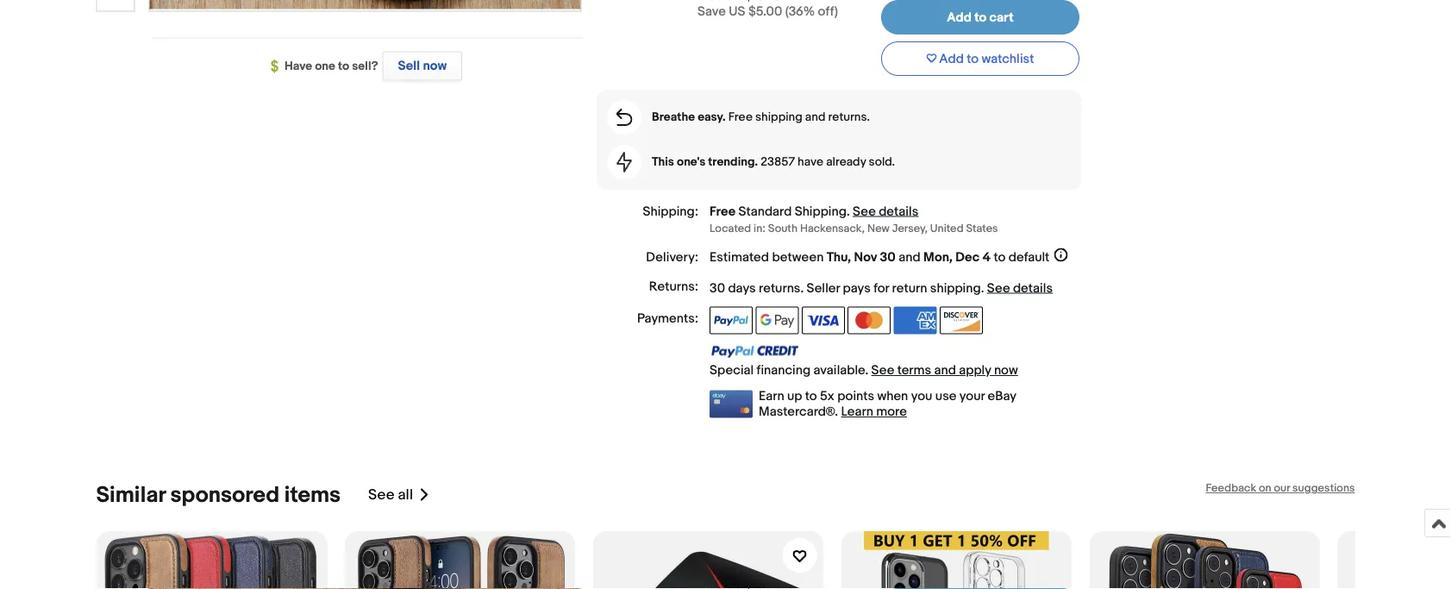 Task type: vqa. For each thing, say whether or not it's contained in the screenshot.
remove filter - Local Pickup - Within 25 miles From 78741 Image
no



Task type: describe. For each thing, give the bounding box(es) containing it.
sell now link
[[378, 51, 462, 81]]

watchlist
[[982, 51, 1035, 66]]

details inside free standard shipping . see details located in: south hackensack, new jersey, united states
[[879, 204, 919, 219]]

sell
[[398, 58, 420, 74]]

0 vertical spatial free
[[729, 110, 753, 125]]

save
[[698, 4, 726, 19]]

sponsored
[[170, 482, 280, 508]]

nov
[[854, 250, 877, 265]]

one
[[315, 59, 335, 74]]

available.
[[814, 363, 869, 378]]

this one's trending. 23857 have already sold.
[[652, 155, 895, 170]]

return
[[892, 280, 928, 296]]

mon,
[[924, 250, 953, 265]]

for
[[874, 280, 889, 296]]

you
[[911, 389, 933, 404]]

pays
[[843, 280, 871, 296]]

returns:
[[649, 279, 699, 295]]

standard
[[739, 204, 792, 219]]

points
[[838, 389, 875, 404]]

use
[[936, 389, 957, 404]]

and for see
[[935, 363, 956, 378]]

main content containing save us $5.00 (36% off)
[[597, 0, 1082, 420]]

up
[[787, 389, 803, 404]]

to inside 'link'
[[975, 10, 987, 25]]

thu,
[[827, 250, 851, 265]]

american express image
[[894, 307, 937, 334]]

paypal image
[[710, 307, 753, 334]]

mastercard®.
[[759, 404, 838, 420]]

see terms and apply now link
[[872, 363, 1018, 378]]

feedback on our suggestions link
[[1206, 482, 1355, 495]]

to inside button
[[967, 51, 979, 66]]

add to cart link
[[881, 0, 1080, 35]]

$5.00
[[749, 4, 783, 19]]

see all link
[[368, 482, 431, 508]]

days
[[728, 280, 756, 296]]

special financing available. see terms and apply now
[[710, 363, 1018, 378]]

30 days returns . seller pays for return shipping . see details
[[710, 280, 1053, 296]]

new
[[868, 222, 890, 235]]

1 horizontal spatial details
[[1013, 280, 1053, 296]]

add for add to watchlist
[[940, 51, 964, 66]]

returns.
[[828, 110, 870, 125]]

easy.
[[698, 110, 726, 125]]

add to cart
[[947, 10, 1014, 25]]

1 horizontal spatial now
[[994, 363, 1018, 378]]

trending.
[[708, 155, 758, 170]]

earn up to 5x points when you use your ebay mastercard®.
[[759, 389, 1017, 420]]

breathe easy. free shipping and returns.
[[652, 110, 870, 125]]

returns
[[759, 280, 801, 296]]

shipping
[[795, 204, 847, 219]]

sell now
[[398, 58, 447, 74]]

0 vertical spatial and
[[805, 110, 826, 125]]

special
[[710, 363, 754, 378]]

see left all
[[368, 486, 395, 504]]

default
[[1009, 250, 1050, 265]]

free standard shipping . see details located in: south hackensack, new jersey, united states
[[710, 204, 998, 235]]

shipping:
[[643, 204, 699, 219]]

have
[[798, 155, 824, 170]]

this
[[652, 155, 674, 170]]

(36%
[[785, 4, 815, 19]]

payments:
[[637, 311, 699, 326]]

ebay
[[988, 389, 1017, 404]]

located
[[710, 222, 751, 235]]

now inside "sell now" 'link'
[[423, 58, 447, 74]]

suggestions
[[1293, 482, 1355, 495]]

similar sponsored items
[[96, 482, 341, 508]]

in:
[[754, 222, 766, 235]]

1 horizontal spatial 30
[[880, 250, 896, 265]]

learn more
[[841, 404, 907, 420]]

earn
[[759, 389, 785, 404]]

23857
[[761, 155, 795, 170]]

for iphone 15 14 13 12 pro max case slim leather luxury thin shockproof casus 11 - picture 1 of 13 image
[[150, 0, 581, 9]]

have
[[285, 59, 312, 74]]

united
[[931, 222, 964, 235]]

terms
[[898, 363, 932, 378]]

and for nov
[[899, 250, 921, 265]]

one's
[[677, 155, 706, 170]]



Task type: locate. For each thing, give the bounding box(es) containing it.
your
[[960, 389, 985, 404]]

feedback
[[1206, 482, 1257, 495]]

to left cart on the right top of the page
[[975, 10, 987, 25]]

see details link up new
[[853, 204, 919, 219]]

when
[[878, 389, 909, 404]]

. inside free standard shipping . see details located in: south hackensack, new jersey, united states
[[847, 204, 850, 219]]

financing
[[757, 363, 811, 378]]

us
[[729, 4, 746, 19]]

. up "hackensack,"
[[847, 204, 850, 219]]

estimated between thu, nov 30 and mon, dec 4 to default
[[710, 250, 1050, 265]]

details down default
[[1013, 280, 1053, 296]]

1 horizontal spatial and
[[899, 250, 921, 265]]

add inside 'link'
[[947, 10, 972, 25]]

now
[[423, 58, 447, 74], [994, 363, 1018, 378]]

0 vertical spatial details
[[879, 204, 919, 219]]

0 vertical spatial 30
[[880, 250, 896, 265]]

with details__icon image for this
[[617, 152, 632, 173]]

add left cart on the right top of the page
[[947, 10, 972, 25]]

1 vertical spatial add
[[940, 51, 964, 66]]

with details__icon image left this
[[617, 152, 632, 173]]

jersey,
[[892, 222, 928, 235]]

sell?
[[352, 59, 378, 74]]

more
[[877, 404, 907, 420]]

1 vertical spatial 30
[[710, 280, 725, 296]]

have one to sell?
[[285, 59, 378, 74]]

estimated
[[710, 250, 769, 265]]

see details link
[[853, 204, 919, 219], [987, 280, 1053, 296]]

. for shipping
[[847, 204, 850, 219]]

on
[[1259, 482, 1272, 495]]

See all text field
[[368, 486, 413, 504]]

2 horizontal spatial and
[[935, 363, 956, 378]]

30
[[880, 250, 896, 265], [710, 280, 725, 296]]

breathe
[[652, 110, 695, 125]]

free
[[729, 110, 753, 125], [710, 204, 736, 219]]

add for add to cart
[[947, 10, 972, 25]]

between
[[772, 250, 824, 265]]

to inside earn up to 5x points when you use your ebay mastercard®.
[[805, 389, 817, 404]]

our
[[1274, 482, 1291, 495]]

details up "jersey,"
[[879, 204, 919, 219]]

off)
[[818, 4, 838, 19]]

add to watchlist
[[940, 51, 1035, 66]]

0 horizontal spatial 30
[[710, 280, 725, 296]]

visa image
[[802, 307, 845, 334]]

0 horizontal spatial now
[[423, 58, 447, 74]]

master card image
[[848, 307, 891, 334]]

to
[[975, 10, 987, 25], [967, 51, 979, 66], [338, 59, 349, 74], [994, 250, 1006, 265], [805, 389, 817, 404]]

add
[[947, 10, 972, 25], [940, 51, 964, 66]]

0 horizontal spatial see details link
[[853, 204, 919, 219]]

0 vertical spatial see details link
[[853, 204, 919, 219]]

main content
[[597, 0, 1082, 420]]

and up 'use'
[[935, 363, 956, 378]]

now right sell at the top left
[[423, 58, 447, 74]]

with details__icon image left breathe at the top left
[[616, 109, 633, 126]]

to left the 5x on the right of the page
[[805, 389, 817, 404]]

discover image
[[940, 307, 983, 334]]

see up new
[[853, 204, 876, 219]]

to left watchlist
[[967, 51, 979, 66]]

free right easy.
[[729, 110, 753, 125]]

google pay image
[[756, 307, 799, 334]]

see details link down default
[[987, 280, 1053, 296]]

and
[[805, 110, 826, 125], [899, 250, 921, 265], [935, 363, 956, 378]]

south
[[768, 222, 798, 235]]

add down add to cart 'link'
[[940, 51, 964, 66]]

see all
[[368, 486, 413, 504]]

1 vertical spatial see details link
[[987, 280, 1053, 296]]

2 horizontal spatial .
[[981, 280, 985, 296]]

. left seller
[[801, 280, 804, 296]]

hackensack,
[[800, 222, 865, 235]]

free up 'located'
[[710, 204, 736, 219]]

ebay mastercard image
[[710, 390, 753, 418]]

1 horizontal spatial shipping
[[930, 280, 981, 296]]

1 vertical spatial with details__icon image
[[617, 152, 632, 173]]

with details__icon image for breathe
[[616, 109, 633, 126]]

feedback on our suggestions
[[1206, 482, 1355, 495]]

0 horizontal spatial and
[[805, 110, 826, 125]]

0 horizontal spatial shipping
[[756, 110, 803, 125]]

shipping up discover image
[[930, 280, 981, 296]]

sold.
[[869, 155, 895, 170]]

0 vertical spatial with details__icon image
[[616, 109, 633, 126]]

apply
[[959, 363, 991, 378]]

and left mon,
[[899, 250, 921, 265]]

dollar sign image
[[271, 60, 285, 74]]

and left returns.
[[805, 110, 826, 125]]

1 horizontal spatial .
[[847, 204, 850, 219]]

to right the 4 in the right top of the page
[[994, 250, 1006, 265]]

with details__icon image
[[616, 109, 633, 126], [617, 152, 632, 173]]

add to watchlist button
[[881, 41, 1080, 76]]

1 horizontal spatial see details link
[[987, 280, 1053, 296]]

1 vertical spatial now
[[994, 363, 1018, 378]]

see down the 4 in the right top of the page
[[987, 280, 1010, 296]]

.
[[847, 204, 850, 219], [801, 280, 804, 296], [981, 280, 985, 296]]

see up when
[[872, 363, 895, 378]]

0 horizontal spatial .
[[801, 280, 804, 296]]

states
[[966, 222, 998, 235]]

2 vertical spatial and
[[935, 363, 956, 378]]

delivery:
[[646, 250, 699, 265]]

30 right nov
[[880, 250, 896, 265]]

items
[[285, 482, 341, 508]]

0 horizontal spatial details
[[879, 204, 919, 219]]

1 vertical spatial details
[[1013, 280, 1053, 296]]

30 left days
[[710, 280, 725, 296]]

to right one
[[338, 59, 349, 74]]

. down the 4 in the right top of the page
[[981, 280, 985, 296]]

1 vertical spatial free
[[710, 204, 736, 219]]

4
[[983, 250, 991, 265]]

1 vertical spatial shipping
[[930, 280, 981, 296]]

0 vertical spatial add
[[947, 10, 972, 25]]

see inside free standard shipping . see details located in: south hackensack, new jersey, united states
[[853, 204, 876, 219]]

0 vertical spatial shipping
[[756, 110, 803, 125]]

1 vertical spatial and
[[899, 250, 921, 265]]

dec
[[956, 250, 980, 265]]

learn
[[841, 404, 874, 420]]

0 vertical spatial now
[[423, 58, 447, 74]]

shipping up "23857"
[[756, 110, 803, 125]]

seller
[[807, 280, 840, 296]]

paypal credit image
[[710, 344, 800, 358]]

5x
[[820, 389, 835, 404]]

save us $5.00 (36% off)
[[698, 4, 838, 19]]

. for returns
[[801, 280, 804, 296]]

now up the ebay
[[994, 363, 1018, 378]]

see
[[853, 204, 876, 219], [987, 280, 1010, 296], [872, 363, 895, 378], [368, 486, 395, 504]]

add inside button
[[940, 51, 964, 66]]

all
[[398, 486, 413, 504]]

learn more link
[[841, 404, 907, 420]]

free inside free standard shipping . see details located in: south hackensack, new jersey, united states
[[710, 204, 736, 219]]

already
[[826, 155, 866, 170]]

cart
[[990, 10, 1014, 25]]

similar
[[96, 482, 165, 508]]



